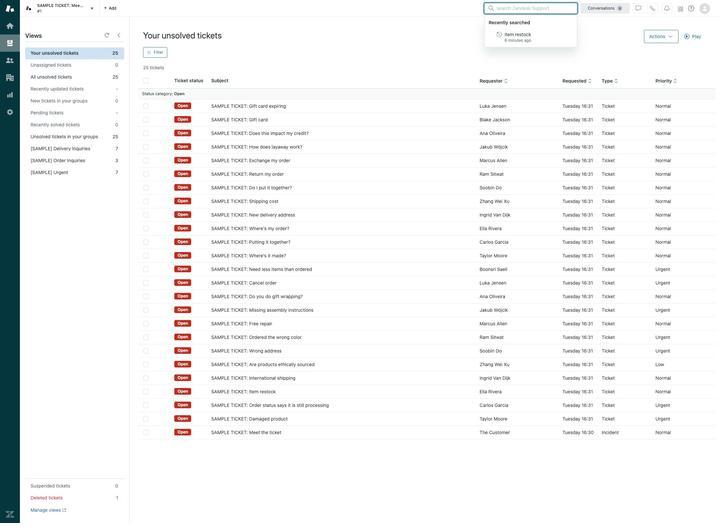Task type: locate. For each thing, give the bounding box(es) containing it.
3 row from the top
[[138, 127, 715, 140]]

zendesk support image
[[6, 4, 14, 13]]

get started image
[[6, 22, 14, 30]]

11 row from the top
[[138, 236, 715, 249]]

24 row from the top
[[138, 412, 715, 426]]

14 row from the top
[[138, 276, 715, 290]]

13 row from the top
[[138, 263, 715, 276]]

25 row from the top
[[138, 426, 715, 440]]

reporting image
[[6, 91, 14, 99]]

refresh views pane image
[[104, 33, 110, 38]]

tabs tab list
[[20, 0, 484, 17]]

8 row from the top
[[138, 195, 715, 208]]

zendesk image
[[6, 511, 14, 519]]

5 row from the top
[[138, 154, 715, 167]]

option
[[485, 29, 577, 46]]

organizations image
[[6, 73, 14, 82]]

22 row from the top
[[138, 385, 715, 399]]

row
[[138, 99, 715, 113], [138, 113, 715, 127], [138, 127, 715, 140], [138, 140, 715, 154], [138, 154, 715, 167], [138, 167, 715, 181], [138, 181, 715, 195], [138, 195, 715, 208], [138, 208, 715, 222], [138, 222, 715, 236], [138, 236, 715, 249], [138, 249, 715, 263], [138, 263, 715, 276], [138, 276, 715, 290], [138, 290, 715, 304], [138, 304, 715, 317], [138, 317, 715, 331], [138, 331, 715, 344], [138, 344, 715, 358], [138, 358, 715, 372], [138, 372, 715, 385], [138, 385, 715, 399], [138, 399, 715, 412], [138, 412, 715, 426], [138, 426, 715, 440]]

main element
[[0, 0, 20, 524]]

tab
[[20, 0, 100, 17]]

views image
[[6, 39, 14, 47]]

17 row from the top
[[138, 317, 715, 331]]

4 row from the top
[[138, 140, 715, 154]]

opens in a new tab image
[[61, 509, 66, 513]]

2 row from the top
[[138, 113, 715, 127]]



Task type: vqa. For each thing, say whether or not it's contained in the screenshot.
"search name or contact info" field
no



Task type: describe. For each thing, give the bounding box(es) containing it.
notifications image
[[664, 5, 670, 11]]

admin image
[[6, 108, 14, 117]]

9 row from the top
[[138, 208, 715, 222]]

16 row from the top
[[138, 304, 715, 317]]

1 row from the top
[[138, 99, 715, 113]]

button displays agent's chat status as invisible. image
[[636, 5, 641, 11]]

20 row from the top
[[138, 358, 715, 372]]

21 row from the top
[[138, 372, 715, 385]]

search Zendesk Support field
[[497, 5, 573, 11]]

18 row from the top
[[138, 331, 715, 344]]

6 row from the top
[[138, 167, 715, 181]]

customers image
[[6, 56, 14, 65]]

7 row from the top
[[138, 181, 715, 195]]

23 row from the top
[[138, 399, 715, 412]]

zendesk products image
[[678, 6, 683, 11]]

19 row from the top
[[138, 344, 715, 358]]

15 row from the top
[[138, 290, 715, 304]]

10 row from the top
[[138, 222, 715, 236]]

close image
[[89, 5, 95, 12]]

get help image
[[688, 5, 694, 11]]

6 minutes ago text field
[[505, 38, 531, 43]]

hide panel views image
[[116, 33, 122, 38]]

12 row from the top
[[138, 249, 715, 263]]



